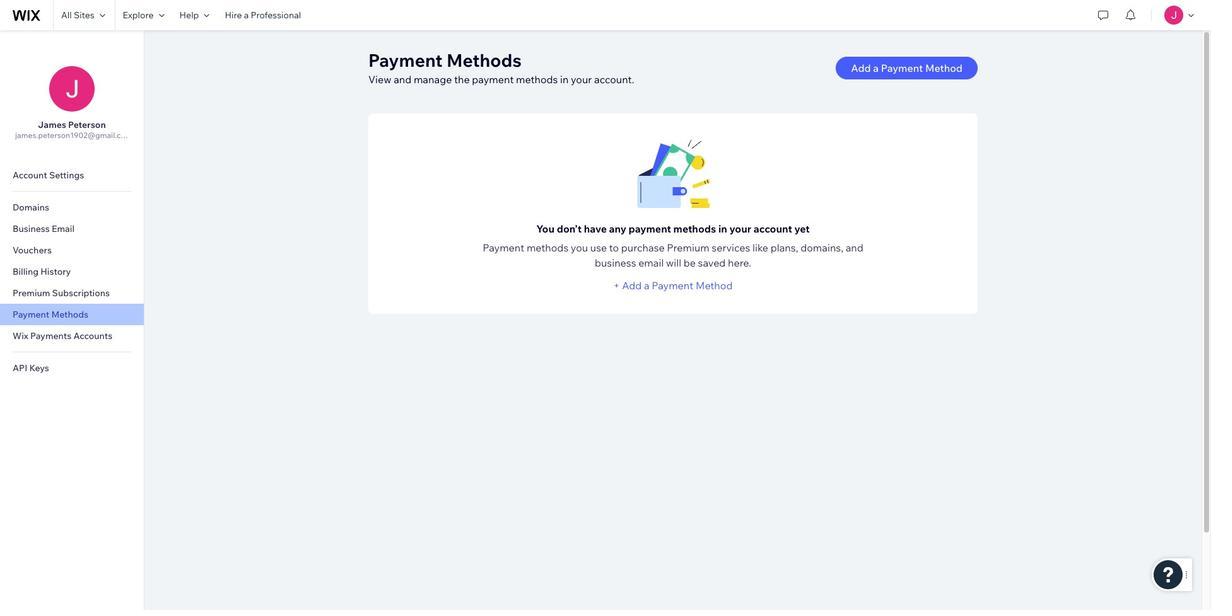Task type: vqa. For each thing, say whether or not it's contained in the screenshot.
Methods within Sidebar element
yes



Task type: describe. For each thing, give the bounding box(es) containing it.
don't
[[557, 223, 582, 235]]

0 horizontal spatial add
[[622, 280, 642, 292]]

1 vertical spatial in
[[719, 223, 727, 235]]

manage
[[414, 73, 452, 86]]

peterson
[[68, 119, 106, 131]]

account settings
[[13, 170, 84, 181]]

all sites
[[61, 9, 94, 21]]

domains
[[13, 202, 49, 213]]

add a payment method button
[[836, 57, 978, 80]]

account.
[[594, 73, 634, 86]]

you don't have any payment methods in your account yet
[[537, 223, 810, 235]]

will
[[666, 257, 682, 269]]

billing history link
[[0, 261, 144, 283]]

email
[[639, 257, 664, 269]]

plans,
[[771, 242, 799, 254]]

business
[[595, 257, 636, 269]]

yet
[[795, 223, 810, 235]]

you
[[537, 223, 555, 235]]

1 vertical spatial payment
[[629, 223, 671, 235]]

methods for payment methods view and manage the payment methods in your account.
[[447, 49, 522, 71]]

1 vertical spatial methods
[[674, 223, 716, 235]]

domains link
[[0, 197, 144, 218]]

you
[[571, 242, 588, 254]]

a for payment
[[873, 62, 879, 74]]

payment methods link
[[0, 304, 144, 326]]

+ add a payment method
[[614, 280, 733, 292]]

explore
[[123, 9, 154, 21]]

sidebar element
[[0, 30, 144, 611]]

premium inside payment methods you use to purchase premium services like plans, domains, and business email will be saved here.
[[667, 242, 710, 254]]

payment for payment methods you use to purchase premium services like plans, domains, and business email will be saved here.
[[483, 242, 525, 254]]

james
[[38, 119, 66, 131]]

wix
[[13, 331, 28, 342]]

a for professional
[[244, 9, 249, 21]]

account settings link
[[0, 165, 144, 186]]

your inside payment methods view and manage the payment methods in your account.
[[571, 73, 592, 86]]

billing history
[[13, 266, 71, 278]]

view
[[368, 73, 392, 86]]

like
[[753, 242, 769, 254]]

billing
[[13, 266, 39, 278]]

purchase
[[621, 242, 665, 254]]

sites
[[74, 9, 94, 21]]

the
[[454, 73, 470, 86]]

methods inside payment methods view and manage the payment methods in your account.
[[516, 73, 558, 86]]

api keys
[[13, 363, 49, 374]]

to
[[609, 242, 619, 254]]

methods inside payment methods you use to purchase premium services like plans, domains, and business email will be saved here.
[[527, 242, 569, 254]]

premium subscriptions
[[13, 288, 110, 299]]

business email
[[13, 223, 74, 235]]

payment methods view and manage the payment methods in your account.
[[368, 49, 634, 86]]

have
[[584, 223, 607, 235]]

and inside payment methods view and manage the payment methods in your account.
[[394, 73, 412, 86]]

business email link
[[0, 218, 144, 240]]

domains,
[[801, 242, 844, 254]]

payment for payment methods
[[13, 309, 49, 321]]

+ add a payment method button
[[614, 278, 733, 293]]



Task type: locate. For each thing, give the bounding box(es) containing it.
email
[[52, 223, 74, 235]]

your up services
[[730, 223, 752, 235]]

1 horizontal spatial method
[[926, 62, 963, 74]]

1 horizontal spatial your
[[730, 223, 752, 235]]

payment inside sidebar element
[[13, 309, 49, 321]]

your
[[571, 73, 592, 86], [730, 223, 752, 235]]

methods inside payment methods view and manage the payment methods in your account.
[[447, 49, 522, 71]]

subscriptions
[[52, 288, 110, 299]]

and
[[394, 73, 412, 86], [846, 242, 864, 254]]

1 vertical spatial method
[[696, 280, 733, 292]]

vouchers link
[[0, 240, 144, 261]]

0 horizontal spatial and
[[394, 73, 412, 86]]

0 vertical spatial premium
[[667, 242, 710, 254]]

api keys link
[[0, 358, 144, 379]]

account
[[13, 170, 47, 181]]

1 horizontal spatial in
[[719, 223, 727, 235]]

methods
[[447, 49, 522, 71], [51, 309, 88, 321]]

0 horizontal spatial in
[[560, 73, 569, 86]]

1 vertical spatial a
[[873, 62, 879, 74]]

premium
[[667, 242, 710, 254], [13, 288, 50, 299]]

2 vertical spatial methods
[[527, 242, 569, 254]]

hire
[[225, 9, 242, 21]]

services
[[712, 242, 750, 254]]

add
[[851, 62, 871, 74], [622, 280, 642, 292]]

and inside payment methods you use to purchase premium services like plans, domains, and business email will be saved here.
[[846, 242, 864, 254]]

payment inside payment methods view and manage the payment methods in your account.
[[472, 73, 514, 86]]

payment
[[368, 49, 443, 71], [881, 62, 923, 74], [483, 242, 525, 254], [652, 280, 694, 292], [13, 309, 49, 321]]

1 vertical spatial and
[[846, 242, 864, 254]]

0 vertical spatial add
[[851, 62, 871, 74]]

0 horizontal spatial payment
[[472, 73, 514, 86]]

account
[[754, 223, 792, 235]]

0 vertical spatial your
[[571, 73, 592, 86]]

0 vertical spatial methods
[[447, 49, 522, 71]]

2 vertical spatial a
[[644, 280, 650, 292]]

premium up be
[[667, 242, 710, 254]]

be
[[684, 257, 696, 269]]

1 vertical spatial add
[[622, 280, 642, 292]]

2 horizontal spatial a
[[873, 62, 879, 74]]

and right 'view' at the left of page
[[394, 73, 412, 86]]

any
[[609, 223, 627, 235]]

0 horizontal spatial premium
[[13, 288, 50, 299]]

and right 'domains,'
[[846, 242, 864, 254]]

hire a professional
[[225, 9, 301, 21]]

0 horizontal spatial a
[[244, 9, 249, 21]]

0 horizontal spatial your
[[571, 73, 592, 86]]

hire a professional link
[[217, 0, 309, 30]]

1 horizontal spatial and
[[846, 242, 864, 254]]

payment right the
[[472, 73, 514, 86]]

api
[[13, 363, 27, 374]]

keys
[[29, 363, 49, 374]]

payment up purchase
[[629, 223, 671, 235]]

saved
[[698, 257, 726, 269]]

1 vertical spatial your
[[730, 223, 752, 235]]

wix payments accounts link
[[0, 326, 144, 347]]

1 vertical spatial premium
[[13, 288, 50, 299]]

method
[[926, 62, 963, 74], [696, 280, 733, 292]]

methods up wix payments accounts link
[[51, 309, 88, 321]]

use
[[590, 242, 607, 254]]

0 horizontal spatial method
[[696, 280, 733, 292]]

premium inside sidebar element
[[13, 288, 50, 299]]

payment methods you use to purchase premium services like plans, domains, and business email will be saved here.
[[483, 242, 864, 269]]

accounts
[[73, 331, 112, 342]]

1 horizontal spatial add
[[851, 62, 871, 74]]

settings
[[49, 170, 84, 181]]

history
[[41, 266, 71, 278]]

methods for payment methods
[[51, 309, 88, 321]]

1 vertical spatial methods
[[51, 309, 88, 321]]

james.peterson1902@gmail.com
[[15, 131, 132, 140]]

0 vertical spatial a
[[244, 9, 249, 21]]

a
[[244, 9, 249, 21], [873, 62, 879, 74], [644, 280, 650, 292]]

1 horizontal spatial methods
[[447, 49, 522, 71]]

help button
[[172, 0, 217, 30]]

premium subscriptions link
[[0, 283, 144, 304]]

0 vertical spatial method
[[926, 62, 963, 74]]

payment for payment methods view and manage the payment methods in your account.
[[368, 49, 443, 71]]

in
[[560, 73, 569, 86], [719, 223, 727, 235]]

help
[[180, 9, 199, 21]]

1 horizontal spatial a
[[644, 280, 650, 292]]

0 vertical spatial and
[[394, 73, 412, 86]]

0 vertical spatial methods
[[516, 73, 558, 86]]

payment inside payment methods you use to purchase premium services like plans, domains, and business email will be saved here.
[[483, 242, 525, 254]]

payment methods
[[13, 309, 88, 321]]

wix payments accounts
[[13, 331, 112, 342]]

all
[[61, 9, 72, 21]]

premium down 'billing'
[[13, 288, 50, 299]]

here.
[[728, 257, 752, 269]]

professional
[[251, 9, 301, 21]]

vouchers
[[13, 245, 52, 256]]

1 horizontal spatial payment
[[629, 223, 671, 235]]

payment
[[472, 73, 514, 86], [629, 223, 671, 235]]

james peterson james.peterson1902@gmail.com
[[15, 119, 132, 140]]

in up services
[[719, 223, 727, 235]]

1 horizontal spatial premium
[[667, 242, 710, 254]]

in left account. in the top of the page
[[560, 73, 569, 86]]

your left account. in the top of the page
[[571, 73, 592, 86]]

payment inside payment methods view and manage the payment methods in your account.
[[368, 49, 443, 71]]

add a payment method
[[851, 62, 963, 74]]

0 vertical spatial payment
[[472, 73, 514, 86]]

+
[[614, 280, 620, 292]]

methods up the
[[447, 49, 522, 71]]

methods
[[516, 73, 558, 86], [674, 223, 716, 235], [527, 242, 569, 254]]

business
[[13, 223, 50, 235]]

0 vertical spatial in
[[560, 73, 569, 86]]

payments
[[30, 331, 71, 342]]

methods inside sidebar element
[[51, 309, 88, 321]]

0 horizontal spatial methods
[[51, 309, 88, 321]]

in inside payment methods view and manage the payment methods in your account.
[[560, 73, 569, 86]]



